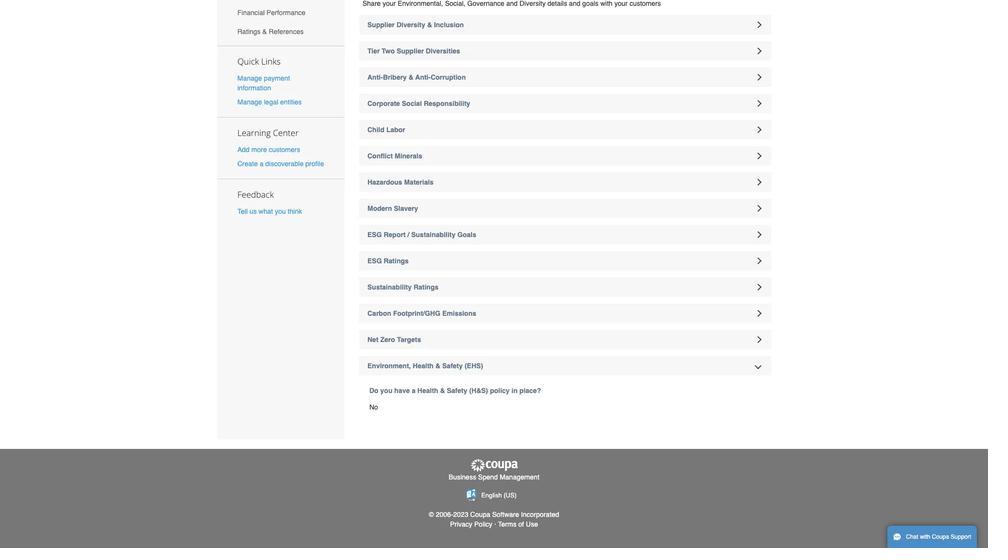Task type: describe. For each thing, give the bounding box(es) containing it.
in
[[512, 387, 518, 395]]

profile
[[306, 160, 324, 168]]

sustainability ratings
[[368, 284, 439, 291]]

hazardous materials button
[[359, 173, 772, 192]]

(us)
[[504, 492, 517, 500]]

supplier diversity & inclusion
[[368, 21, 464, 29]]

0 vertical spatial coupa
[[471, 511, 491, 519]]

child labor heading
[[359, 120, 772, 140]]

management
[[500, 474, 540, 482]]

you inside button
[[275, 208, 286, 216]]

©
[[429, 511, 434, 519]]

net
[[368, 336, 379, 344]]

coupa inside button
[[933, 534, 950, 541]]

diversity
[[397, 21, 426, 29]]

payment
[[264, 74, 290, 82]]

1 vertical spatial a
[[412, 387, 416, 395]]

supplier diversity & inclusion heading
[[359, 15, 772, 35]]

corporate social responsibility heading
[[359, 94, 772, 113]]

esg ratings
[[368, 257, 409, 265]]

corporate social responsibility button
[[359, 94, 772, 113]]

discoverable
[[266, 160, 304, 168]]

center
[[273, 127, 299, 139]]

business
[[449, 474, 477, 482]]

goals
[[458, 231, 477, 239]]

modern slavery heading
[[359, 199, 772, 218]]

conflict minerals
[[368, 152, 423, 160]]

terms of use link
[[498, 521, 538, 529]]

performance
[[267, 9, 306, 17]]

information
[[238, 84, 271, 92]]

create a discoverable profile
[[238, 160, 324, 168]]

anti-bribery & anti-corruption
[[368, 73, 466, 81]]

financial performance link
[[217, 3, 345, 22]]

references
[[269, 28, 304, 35]]

child labor
[[368, 126, 406, 134]]

slavery
[[394, 205, 418, 213]]

diversities
[[426, 47, 461, 55]]

2 anti- from the left
[[416, 73, 431, 81]]

anti-bribery & anti-corruption button
[[359, 68, 772, 87]]

child
[[368, 126, 385, 134]]

quick
[[238, 55, 259, 67]]

1 anti- from the left
[[368, 73, 383, 81]]

corporate
[[368, 100, 400, 107]]

software
[[493, 511, 519, 519]]

esg report / sustainability goals heading
[[359, 225, 772, 245]]

2023
[[454, 511, 469, 519]]

chat
[[907, 534, 919, 541]]

manage for manage payment information
[[238, 74, 262, 82]]

links
[[261, 55, 281, 67]]

ratings & references
[[238, 28, 304, 35]]

learning
[[238, 127, 271, 139]]

tell us what you think
[[238, 208, 302, 216]]

add
[[238, 146, 250, 154]]

no
[[370, 404, 378, 411]]

bribery
[[383, 73, 407, 81]]

financial
[[238, 9, 265, 17]]

incorporated
[[521, 511, 560, 519]]

net zero targets button
[[359, 330, 772, 350]]

1 vertical spatial sustainability
[[368, 284, 412, 291]]

esg for esg ratings
[[368, 257, 382, 265]]

with
[[921, 534, 931, 541]]

add more customers link
[[238, 146, 300, 154]]

anti-bribery & anti-corruption heading
[[359, 68, 772, 87]]

materials
[[404, 179, 434, 186]]

feedback
[[238, 189, 274, 201]]

two
[[382, 47, 395, 55]]

environment, health & safety (ehs)
[[368, 362, 484, 370]]

social
[[402, 100, 422, 107]]

legal
[[264, 98, 278, 106]]

conflict
[[368, 152, 393, 160]]

child labor button
[[359, 120, 772, 140]]

more
[[252, 146, 267, 154]]

tell us what you think button
[[238, 207, 302, 217]]

labor
[[387, 126, 406, 134]]

manage for manage legal entities
[[238, 98, 262, 106]]

& for environment,
[[436, 362, 441, 370]]

0 horizontal spatial ratings
[[238, 28, 261, 35]]

conflict minerals heading
[[359, 146, 772, 166]]

ratings for esg
[[384, 257, 409, 265]]

modern slavery button
[[359, 199, 772, 218]]

/
[[408, 231, 410, 239]]

& down the environment, health & safety (ehs) at left bottom
[[440, 387, 445, 395]]

sustainability ratings button
[[359, 278, 772, 297]]

esg ratings heading
[[359, 251, 772, 271]]

1 vertical spatial health
[[418, 387, 439, 395]]

inclusion
[[434, 21, 464, 29]]

tier two supplier diversities button
[[359, 41, 772, 61]]

spend
[[479, 474, 498, 482]]

what
[[259, 208, 273, 216]]

chat with coupa support
[[907, 534, 972, 541]]

hazardous
[[368, 179, 403, 186]]



Task type: locate. For each thing, give the bounding box(es) containing it.
0 vertical spatial manage
[[238, 74, 262, 82]]

0 vertical spatial safety
[[443, 362, 463, 370]]

terms
[[498, 521, 517, 529]]

policy
[[475, 521, 493, 529]]

tier two supplier diversities
[[368, 47, 461, 55]]

a right have
[[412, 387, 416, 395]]

safety left (ehs) on the bottom of page
[[443, 362, 463, 370]]

0 vertical spatial ratings
[[238, 28, 261, 35]]

anti- down tier
[[368, 73, 383, 81]]

0 vertical spatial health
[[413, 362, 434, 370]]

supplier right two
[[397, 47, 424, 55]]

1 vertical spatial safety
[[447, 387, 468, 395]]

& right diversity
[[428, 21, 432, 29]]

do you have a health & safety (h&s) policy in place?
[[370, 387, 541, 395]]

think
[[288, 208, 302, 216]]

esg report / sustainability goals
[[368, 231, 477, 239]]

environment, health & safety (ehs) button
[[359, 357, 772, 376]]

you right what
[[275, 208, 286, 216]]

add more customers
[[238, 146, 300, 154]]

health down the environment, health & safety (ehs) at left bottom
[[418, 387, 439, 395]]

1 horizontal spatial ratings
[[384, 257, 409, 265]]

&
[[428, 21, 432, 29], [263, 28, 267, 35], [409, 73, 414, 81], [436, 362, 441, 370], [440, 387, 445, 395]]

esg
[[368, 231, 382, 239], [368, 257, 382, 265]]

& right bribery
[[409, 73, 414, 81]]

carbon footprint/ghg emissions button
[[359, 304, 772, 323]]

& inside heading
[[436, 362, 441, 370]]

2006-
[[436, 511, 454, 519]]

chat with coupa support button
[[888, 526, 978, 549]]

place?
[[520, 387, 541, 395]]

0 horizontal spatial coupa
[[471, 511, 491, 519]]

a right create
[[260, 160, 264, 168]]

manage down "information"
[[238, 98, 262, 106]]

us
[[250, 208, 257, 216]]

sustainability down esg ratings
[[368, 284, 412, 291]]

anti- up corporate social responsibility
[[416, 73, 431, 81]]

use
[[526, 521, 538, 529]]

supplier inside heading
[[368, 21, 395, 29]]

privacy policy link
[[450, 521, 493, 529]]

quick links
[[238, 55, 281, 67]]

corporate social responsibility
[[368, 100, 471, 107]]

(h&s)
[[470, 387, 488, 395]]

0 horizontal spatial you
[[275, 208, 286, 216]]

© 2006-2023 coupa software incorporated
[[429, 511, 560, 519]]

customers
[[269, 146, 300, 154]]

supplier up two
[[368, 21, 395, 29]]

manage payment information
[[238, 74, 290, 92]]

support
[[952, 534, 972, 541]]

1 esg from the top
[[368, 231, 382, 239]]

sustainability ratings heading
[[359, 278, 772, 297]]

esg left report
[[368, 231, 382, 239]]

(ehs)
[[465, 362, 484, 370]]

manage inside manage payment information
[[238, 74, 262, 82]]

1 vertical spatial supplier
[[397, 47, 424, 55]]

1 horizontal spatial supplier
[[397, 47, 424, 55]]

& up the do you have a health & safety (h&s) policy in place?
[[436, 362, 441, 370]]

entities
[[280, 98, 302, 106]]

1 vertical spatial coupa
[[933, 534, 950, 541]]

tier two supplier diversities heading
[[359, 41, 772, 61]]

environment, health & safety (ehs) heading
[[359, 357, 772, 376]]

do
[[370, 387, 379, 395]]

have
[[395, 387, 410, 395]]

supplier
[[368, 21, 395, 29], [397, 47, 424, 55]]

safety inside dropdown button
[[443, 362, 463, 370]]

carbon footprint/ghg emissions heading
[[359, 304, 772, 323]]

policy
[[490, 387, 510, 395]]

esg for esg report / sustainability goals
[[368, 231, 382, 239]]

supplier inside heading
[[397, 47, 424, 55]]

1 vertical spatial esg
[[368, 257, 382, 265]]

manage payment information link
[[238, 74, 290, 92]]

modern slavery
[[368, 205, 418, 213]]

esg up sustainability ratings
[[368, 257, 382, 265]]

ratings down report
[[384, 257, 409, 265]]

1 manage from the top
[[238, 74, 262, 82]]

report
[[384, 231, 406, 239]]

health inside dropdown button
[[413, 362, 434, 370]]

corruption
[[431, 73, 466, 81]]

ratings & references link
[[217, 22, 345, 41]]

0 horizontal spatial a
[[260, 160, 264, 168]]

learning center
[[238, 127, 299, 139]]

coupa right with
[[933, 534, 950, 541]]

1 vertical spatial you
[[381, 387, 393, 395]]

safety left (h&s)
[[447, 387, 468, 395]]

terms of use
[[498, 521, 538, 529]]

tier
[[368, 47, 380, 55]]

2 esg from the top
[[368, 257, 382, 265]]

manage up "information"
[[238, 74, 262, 82]]

a
[[260, 160, 264, 168], [412, 387, 416, 395]]

1 horizontal spatial a
[[412, 387, 416, 395]]

net zero targets heading
[[359, 330, 772, 350]]

financial performance
[[238, 9, 306, 17]]

ratings for sustainability
[[414, 284, 439, 291]]

emissions
[[443, 310, 477, 318]]

1 vertical spatial manage
[[238, 98, 262, 106]]

hazardous materials heading
[[359, 173, 772, 192]]

minerals
[[395, 152, 423, 160]]

footprint/ghg
[[393, 310, 441, 318]]

0 vertical spatial esg
[[368, 231, 382, 239]]

net zero targets
[[368, 336, 421, 344]]

ratings up carbon footprint/ghg emissions
[[414, 284, 439, 291]]

privacy
[[450, 521, 473, 529]]

anti-
[[368, 73, 383, 81], [416, 73, 431, 81]]

1 horizontal spatial you
[[381, 387, 393, 395]]

& inside dropdown button
[[409, 73, 414, 81]]

2 vertical spatial ratings
[[414, 284, 439, 291]]

create a discoverable profile link
[[238, 160, 324, 168]]

targets
[[397, 336, 421, 344]]

0 vertical spatial a
[[260, 160, 264, 168]]

0 horizontal spatial supplier
[[368, 21, 395, 29]]

health down targets
[[413, 362, 434, 370]]

0 horizontal spatial anti-
[[368, 73, 383, 81]]

& for supplier
[[428, 21, 432, 29]]

2 manage from the top
[[238, 98, 262, 106]]

coupa up policy at the left bottom of the page
[[471, 511, 491, 519]]

0 vertical spatial sustainability
[[412, 231, 456, 239]]

& for anti-
[[409, 73, 414, 81]]

modern
[[368, 205, 392, 213]]

hazardous materials
[[368, 179, 434, 186]]

sustainability right the / on the top of the page
[[412, 231, 456, 239]]

business spend management
[[449, 474, 540, 482]]

create
[[238, 160, 258, 168]]

1 vertical spatial ratings
[[384, 257, 409, 265]]

1 horizontal spatial anti-
[[416, 73, 431, 81]]

conflict minerals button
[[359, 146, 772, 166]]

coupa supplier portal image
[[470, 459, 519, 473]]

& down the financial performance
[[263, 28, 267, 35]]

privacy policy
[[450, 521, 493, 529]]

manage
[[238, 74, 262, 82], [238, 98, 262, 106]]

2 horizontal spatial ratings
[[414, 284, 439, 291]]

0 vertical spatial you
[[275, 208, 286, 216]]

you right the 'do' on the left of the page
[[381, 387, 393, 395]]

& inside heading
[[428, 21, 432, 29]]

ratings
[[238, 28, 261, 35], [384, 257, 409, 265], [414, 284, 439, 291]]

of
[[519, 521, 524, 529]]

tell
[[238, 208, 248, 216]]

0 vertical spatial supplier
[[368, 21, 395, 29]]

1 horizontal spatial coupa
[[933, 534, 950, 541]]

ratings down 'financial'
[[238, 28, 261, 35]]

esg report / sustainability goals button
[[359, 225, 772, 245]]

english (us)
[[482, 492, 517, 500]]

manage legal entities link
[[238, 98, 302, 106]]



Task type: vqa. For each thing, say whether or not it's contained in the screenshot.
LOGO to the left
no



